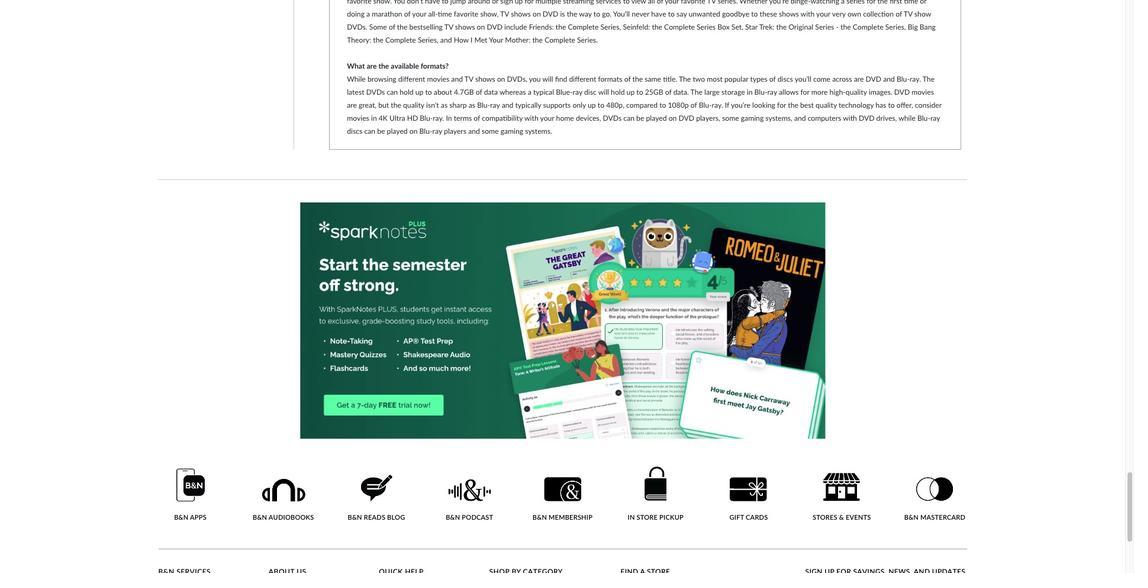 Task type: describe. For each thing, give the bounding box(es) containing it.
1 horizontal spatial quality
[[816, 101, 837, 109]]

disc
[[585, 88, 597, 96]]

2 different from the left
[[570, 75, 597, 84]]

to up compared at the right of page
[[637, 88, 644, 96]]

1 vertical spatial discs
[[347, 127, 363, 135]]

you'll
[[795, 75, 812, 84]]

1 vertical spatial in
[[371, 114, 377, 122]]

typically
[[516, 101, 542, 109]]

of left data
[[476, 88, 483, 96]]

2 horizontal spatial quality
[[846, 88, 868, 96]]

dvd up offer,
[[895, 88, 911, 96]]

you
[[529, 75, 541, 84]]

offer,
[[897, 101, 914, 109]]

hd
[[407, 114, 418, 122]]

1 vertical spatial will
[[599, 88, 610, 96]]

what are the available formats? while browsing different movies and tv shows on dvds, you will find different formats of the same title. the two most popular types of discs you'll come across are dvd and blu-ray. the latest dvds can hold up to about 4.7gb of data whereas a typical blue-ray disc will hold up to 25gb of data. the large storage in blu-ray allows for more high-quality images. dvd movies are great, but the quality isn't as sharp as blu-ray and typically supports only up to 480p, compared to 1080p of blu-ray. if you're looking for the best quality technology has to offer, consider movies in 4k ultra hd blu-ray. in terms of compatibility with your home devices, dvds can be played on dvd players, some gaming systems, and computers with dvd drives, while blu-ray discs can be played on blu-ray players and some gaming systems.
[[347, 62, 942, 135]]

stores & events
[[813, 514, 872, 521]]

terms
[[454, 114, 472, 122]]

same
[[645, 75, 662, 84]]

sharp
[[450, 101, 467, 109]]

store
[[637, 514, 658, 521]]

of right the formats on the top
[[625, 75, 631, 84]]

b&n for b&n membership
[[533, 514, 547, 521]]

browsing
[[368, 75, 397, 84]]

has
[[876, 101, 887, 109]]

events
[[846, 514, 872, 521]]

players
[[444, 127, 467, 135]]

0 horizontal spatial will
[[543, 75, 554, 84]]

stores
[[813, 514, 838, 521]]

of right "terms"
[[474, 114, 480, 122]]

2 vertical spatial are
[[347, 101, 357, 109]]

typical
[[534, 88, 554, 96]]

b&n audiobooks
[[253, 514, 314, 521]]

ultra
[[390, 114, 405, 122]]

the up "browsing"
[[379, 62, 389, 71]]

2 horizontal spatial ray.
[[910, 75, 922, 84]]

latest
[[347, 88, 365, 96]]

to left 1080p at right top
[[660, 101, 667, 109]]

but
[[379, 101, 389, 109]]

types
[[751, 75, 768, 84]]

dvd down 1080p at right top
[[679, 114, 695, 122]]

b&n for b&n reads blog
[[348, 514, 362, 521]]

podcast
[[462, 514, 494, 521]]

devices,
[[576, 114, 601, 122]]

b&n for b&n podcast
[[446, 514, 460, 521]]

apps
[[190, 514, 207, 521]]

home
[[557, 114, 574, 122]]

you're
[[731, 101, 751, 109]]

tv
[[465, 75, 474, 84]]

ray down consider
[[931, 114, 941, 122]]

25gb
[[645, 88, 664, 96]]

blu- down the isn't
[[420, 127, 433, 135]]

0 vertical spatial can
[[387, 88, 398, 96]]

formats
[[598, 75, 623, 84]]

1 horizontal spatial be
[[637, 114, 645, 122]]

whereas
[[500, 88, 526, 96]]

gift
[[730, 514, 745, 521]]

2 vertical spatial movies
[[347, 114, 370, 122]]

0 horizontal spatial for
[[778, 101, 787, 109]]

players,
[[697, 114, 721, 122]]

and down "terms"
[[469, 127, 480, 135]]

compatibility
[[482, 114, 523, 122]]

blu- down types
[[755, 88, 768, 96]]

isn't
[[426, 101, 439, 109]]

the down allows on the right top of page
[[789, 101, 799, 109]]

blue-
[[556, 88, 573, 96]]

b&n podcast
[[446, 514, 494, 521]]

blu- up players,
[[699, 101, 712, 109]]

480p,
[[607, 101, 625, 109]]

drives,
[[877, 114, 898, 122]]

title.
[[664, 75, 678, 84]]

1 horizontal spatial in
[[747, 88, 753, 96]]

1 horizontal spatial dvds
[[603, 114, 622, 122]]

cards
[[746, 514, 769, 521]]

most
[[707, 75, 723, 84]]

systems,
[[766, 114, 793, 122]]

blu- down data
[[478, 101, 491, 109]]

the up consider
[[923, 75, 935, 84]]

0 vertical spatial for
[[801, 88, 810, 96]]

0 horizontal spatial played
[[387, 127, 408, 135]]

supports
[[544, 101, 571, 109]]

1 vertical spatial on
[[669, 114, 677, 122]]

1 vertical spatial can
[[624, 114, 635, 122]]

1080p
[[668, 101, 689, 109]]

data
[[484, 88, 498, 96]]

0 horizontal spatial can
[[365, 127, 376, 135]]

shows
[[476, 75, 496, 84]]

2 vertical spatial ray.
[[433, 114, 444, 122]]

computers
[[808, 114, 842, 122]]

pickup
[[660, 514, 684, 521]]

0 horizontal spatial dvds
[[366, 88, 385, 96]]

and down best
[[795, 114, 807, 122]]

and up images.
[[884, 75, 896, 84]]

b&n membership link
[[531, 478, 595, 522]]

more
[[812, 88, 828, 96]]

mastercard
[[921, 514, 966, 521]]

ray left players
[[433, 127, 442, 135]]

high-
[[830, 88, 846, 96]]

ray left disc
[[573, 88, 583, 96]]

b&n for b&n audiobooks
[[253, 514, 267, 521]]

great,
[[359, 101, 377, 109]]

while
[[899, 114, 916, 122]]

dvds,
[[507, 75, 528, 84]]

in store pickup
[[628, 514, 684, 521]]

in
[[446, 114, 452, 122]]



Task type: vqa. For each thing, say whether or not it's contained in the screenshot.
the right movies
yes



Task type: locate. For each thing, give the bounding box(es) containing it.
1 horizontal spatial with
[[844, 114, 858, 122]]

played down ultra on the left top of the page
[[387, 127, 408, 135]]

gaming down "compatibility"
[[501, 127, 524, 135]]

1 b&n from the left
[[174, 514, 189, 521]]

about
[[434, 88, 452, 96]]

the right the but at the top left of page
[[391, 101, 402, 109]]

b&n left podcast
[[446, 514, 460, 521]]

best
[[801, 101, 814, 109]]

2 vertical spatial on
[[410, 127, 418, 135]]

blu- right hd
[[420, 114, 433, 122]]

and left tv
[[452, 75, 463, 84]]

movies up consider
[[912, 88, 935, 96]]

looking
[[753, 101, 776, 109]]

some down "compatibility"
[[482, 127, 499, 135]]

images.
[[869, 88, 893, 96]]

gaming
[[741, 114, 764, 122], [501, 127, 524, 135]]

3 b&n from the left
[[348, 514, 362, 521]]

ray
[[573, 88, 583, 96], [768, 88, 778, 96], [491, 101, 500, 109], [931, 114, 941, 122], [433, 127, 442, 135]]

1 horizontal spatial some
[[723, 114, 740, 122]]

1 hold from the left
[[400, 88, 414, 96]]

b&n for b&n mastercard
[[905, 514, 919, 521]]

0 horizontal spatial in
[[371, 114, 377, 122]]

in store pickup link
[[624, 467, 688, 522]]

0 vertical spatial ray.
[[910, 75, 922, 84]]

up right only
[[588, 101, 596, 109]]

blu- up offer,
[[897, 75, 910, 84]]

can
[[387, 88, 398, 96], [624, 114, 635, 122], [365, 127, 376, 135]]

b&n left mastercard
[[905, 514, 919, 521]]

0 horizontal spatial hold
[[400, 88, 414, 96]]

1 different from the left
[[398, 75, 426, 84]]

up left about
[[416, 88, 424, 96]]

if
[[725, 101, 730, 109]]

&
[[840, 514, 845, 521]]

and
[[452, 75, 463, 84], [884, 75, 896, 84], [502, 101, 514, 109], [795, 114, 807, 122], [469, 127, 480, 135]]

gift cards
[[730, 514, 769, 521]]

membership
[[549, 514, 593, 521]]

will right you
[[543, 75, 554, 84]]

can down great,
[[365, 127, 376, 135]]

systems.
[[526, 127, 553, 135]]

different down available on the left
[[398, 75, 426, 84]]

quality up technology
[[846, 88, 868, 96]]

1 vertical spatial played
[[387, 127, 408, 135]]

1 horizontal spatial movies
[[427, 75, 450, 84]]

1 vertical spatial dvds
[[603, 114, 622, 122]]

discs
[[778, 75, 794, 84], [347, 127, 363, 135]]

are right the across
[[855, 75, 864, 84]]

ray.
[[910, 75, 922, 84], [712, 101, 724, 109], [433, 114, 444, 122]]

on down 1080p at right top
[[669, 114, 677, 122]]

for up systems,
[[778, 101, 787, 109]]

a
[[528, 88, 532, 96]]

different up disc
[[570, 75, 597, 84]]

two
[[693, 75, 706, 84]]

1 vertical spatial some
[[482, 127, 499, 135]]

the
[[379, 62, 389, 71], [633, 75, 643, 84], [391, 101, 402, 109], [789, 101, 799, 109]]

dvd up images.
[[866, 75, 882, 84]]

1 horizontal spatial on
[[497, 75, 505, 84]]

discs down great,
[[347, 127, 363, 135]]

ray up looking
[[768, 88, 778, 96]]

b&n left apps
[[174, 514, 189, 521]]

gift cards link
[[717, 478, 781, 522]]

dvd down technology
[[859, 114, 875, 122]]

and down whereas
[[502, 101, 514, 109]]

hold up 480p,
[[611, 88, 625, 96]]

be down compared at the right of page
[[637, 114, 645, 122]]

some
[[723, 114, 740, 122], [482, 127, 499, 135]]

2 vertical spatial can
[[365, 127, 376, 135]]

1 horizontal spatial discs
[[778, 75, 794, 84]]

b&n mastercard link
[[904, 478, 968, 522]]

to left 480p,
[[598, 101, 605, 109]]

0 horizontal spatial different
[[398, 75, 426, 84]]

up up compared at the right of page
[[627, 88, 635, 96]]

be
[[637, 114, 645, 122], [377, 127, 385, 135]]

0 vertical spatial movies
[[427, 75, 450, 84]]

to up the isn't
[[426, 88, 432, 96]]

6 b&n from the left
[[905, 514, 919, 521]]

b&n left audiobooks
[[253, 514, 267, 521]]

4.7gb
[[454, 88, 474, 96]]

with down technology
[[844, 114, 858, 122]]

compared
[[627, 101, 658, 109]]

b&n membership
[[533, 514, 593, 521]]

in up you're
[[747, 88, 753, 96]]

movies down formats?
[[427, 75, 450, 84]]

as
[[441, 101, 448, 109], [469, 101, 476, 109]]

0 horizontal spatial quality
[[403, 101, 425, 109]]

across
[[833, 75, 853, 84]]

2 b&n from the left
[[253, 514, 267, 521]]

be down 4k
[[377, 127, 385, 135]]

1 vertical spatial gaming
[[501, 127, 524, 135]]

are
[[367, 62, 377, 71], [855, 75, 864, 84], [347, 101, 357, 109]]

0 horizontal spatial are
[[347, 101, 357, 109]]

1 horizontal spatial hold
[[611, 88, 625, 96]]

on
[[497, 75, 505, 84], [669, 114, 677, 122], [410, 127, 418, 135]]

blu-
[[897, 75, 910, 84], [755, 88, 768, 96], [478, 101, 491, 109], [699, 101, 712, 109], [420, 114, 433, 122], [918, 114, 931, 122], [420, 127, 433, 135]]

0 vertical spatial discs
[[778, 75, 794, 84]]

0 horizontal spatial gaming
[[501, 127, 524, 135]]

4 b&n from the left
[[446, 514, 460, 521]]

1 horizontal spatial can
[[387, 88, 398, 96]]

2 as from the left
[[469, 101, 476, 109]]

2 hold from the left
[[611, 88, 625, 96]]

b&n apps link
[[158, 468, 222, 522]]

ray down data
[[491, 101, 500, 109]]

the left same
[[633, 75, 643, 84]]

b&n apps
[[174, 514, 207, 521]]

played down compared at the right of page
[[647, 114, 667, 122]]

as right sharp at the top left of the page
[[469, 101, 476, 109]]

2 horizontal spatial up
[[627, 88, 635, 96]]

1 with from the left
[[525, 114, 539, 122]]

only
[[573, 101, 586, 109]]

b&n reads blog link
[[345, 475, 409, 522]]

0 horizontal spatial on
[[410, 127, 418, 135]]

2 with from the left
[[844, 114, 858, 122]]

b&n
[[174, 514, 189, 521], [253, 514, 267, 521], [348, 514, 362, 521], [446, 514, 460, 521], [533, 514, 547, 521], [905, 514, 919, 521]]

0 vertical spatial dvds
[[366, 88, 385, 96]]

the up "data."
[[679, 75, 691, 84]]

available
[[391, 62, 419, 71]]

dvd
[[866, 75, 882, 84], [895, 88, 911, 96], [679, 114, 695, 122], [859, 114, 875, 122]]

1 vertical spatial for
[[778, 101, 787, 109]]

hold down available on the left
[[400, 88, 414, 96]]

0 vertical spatial gaming
[[741, 114, 764, 122]]

different
[[398, 75, 426, 84], [570, 75, 597, 84]]

1 horizontal spatial up
[[588, 101, 596, 109]]

2 horizontal spatial on
[[669, 114, 677, 122]]

large
[[705, 88, 720, 96]]

audiobooks
[[269, 514, 314, 521]]

are right what
[[367, 62, 377, 71]]

5 b&n from the left
[[533, 514, 547, 521]]

of left "data."
[[666, 88, 672, 96]]

quality up hd
[[403, 101, 425, 109]]

0 horizontal spatial up
[[416, 88, 424, 96]]

consider
[[916, 101, 942, 109]]

find
[[555, 75, 568, 84]]

to right has
[[889, 101, 895, 109]]

popular
[[725, 75, 749, 84]]

movies
[[427, 75, 450, 84], [912, 88, 935, 96], [347, 114, 370, 122]]

b&n left the membership
[[533, 514, 547, 521]]

in left 4k
[[371, 114, 377, 122]]

blog
[[387, 514, 405, 521]]

reads
[[364, 514, 386, 521]]

ray. left in
[[433, 114, 444, 122]]

1 horizontal spatial as
[[469, 101, 476, 109]]

0 vertical spatial on
[[497, 75, 505, 84]]

b&n podcast link
[[438, 479, 502, 522]]

0 horizontal spatial some
[[482, 127, 499, 135]]

1 vertical spatial ray.
[[712, 101, 724, 109]]

can up the but at the top left of page
[[387, 88, 398, 96]]

can down compared at the right of page
[[624, 114, 635, 122]]

2 horizontal spatial can
[[624, 114, 635, 122]]

dvds down 480p,
[[603, 114, 622, 122]]

0 horizontal spatial be
[[377, 127, 385, 135]]

with down the typically
[[525, 114, 539, 122]]

the down 'two'
[[691, 88, 703, 96]]

dvds down "browsing"
[[366, 88, 385, 96]]

allows
[[780, 88, 799, 96]]

while
[[347, 75, 366, 84]]

stores & events link
[[810, 473, 874, 522]]

movies down great,
[[347, 114, 370, 122]]

1 horizontal spatial ray.
[[712, 101, 724, 109]]

dvds
[[366, 88, 385, 96], [603, 114, 622, 122]]

ray. left the if
[[712, 101, 724, 109]]

of
[[625, 75, 631, 84], [770, 75, 776, 84], [476, 88, 483, 96], [666, 88, 672, 96], [691, 101, 697, 109], [474, 114, 480, 122]]

1 horizontal spatial for
[[801, 88, 810, 96]]

0 horizontal spatial with
[[525, 114, 539, 122]]

0 horizontal spatial movies
[[347, 114, 370, 122]]

b&n for b&n apps
[[174, 514, 189, 521]]

1 horizontal spatial will
[[599, 88, 610, 96]]

blu- down consider
[[918, 114, 931, 122]]

2 horizontal spatial movies
[[912, 88, 935, 96]]

1 vertical spatial movies
[[912, 88, 935, 96]]

will right disc
[[599, 88, 610, 96]]

0 vertical spatial be
[[637, 114, 645, 122]]

formats?
[[421, 62, 449, 71]]

ray. up offer,
[[910, 75, 922, 84]]

storage
[[722, 88, 746, 96]]

b&n mastercard
[[905, 514, 966, 521]]

1 as from the left
[[441, 101, 448, 109]]

advertisement element
[[300, 203, 826, 440]]

1 horizontal spatial different
[[570, 75, 597, 84]]

4k
[[379, 114, 388, 122]]

on right shows
[[497, 75, 505, 84]]

discs up allows on the right top of page
[[778, 75, 794, 84]]

quality up computers
[[816, 101, 837, 109]]

0 vertical spatial played
[[647, 114, 667, 122]]

1 horizontal spatial are
[[367, 62, 377, 71]]

data.
[[674, 88, 689, 96]]

your
[[541, 114, 555, 122]]

with
[[525, 114, 539, 122], [844, 114, 858, 122]]

of right 1080p at right top
[[691, 101, 697, 109]]

in
[[747, 88, 753, 96], [371, 114, 377, 122]]

b&n left reads
[[348, 514, 362, 521]]

0 vertical spatial some
[[723, 114, 740, 122]]

come
[[814, 75, 831, 84]]

0 horizontal spatial as
[[441, 101, 448, 109]]

1 vertical spatial be
[[377, 127, 385, 135]]

are down latest
[[347, 101, 357, 109]]

1 horizontal spatial gaming
[[741, 114, 764, 122]]

1 horizontal spatial played
[[647, 114, 667, 122]]

will
[[543, 75, 554, 84], [599, 88, 610, 96]]

1 vertical spatial are
[[855, 75, 864, 84]]

in
[[628, 514, 635, 521]]

what
[[347, 62, 365, 71]]

0 horizontal spatial ray.
[[433, 114, 444, 122]]

technology
[[839, 101, 874, 109]]

for down you'll
[[801, 88, 810, 96]]

0 horizontal spatial discs
[[347, 127, 363, 135]]

0 vertical spatial in
[[747, 88, 753, 96]]

gaming down looking
[[741, 114, 764, 122]]

0 vertical spatial will
[[543, 75, 554, 84]]

as right the isn't
[[441, 101, 448, 109]]

b&n audiobooks link
[[252, 479, 316, 522]]

on down hd
[[410, 127, 418, 135]]

of right types
[[770, 75, 776, 84]]

2 horizontal spatial are
[[855, 75, 864, 84]]

0 vertical spatial are
[[367, 62, 377, 71]]

some down the if
[[723, 114, 740, 122]]



